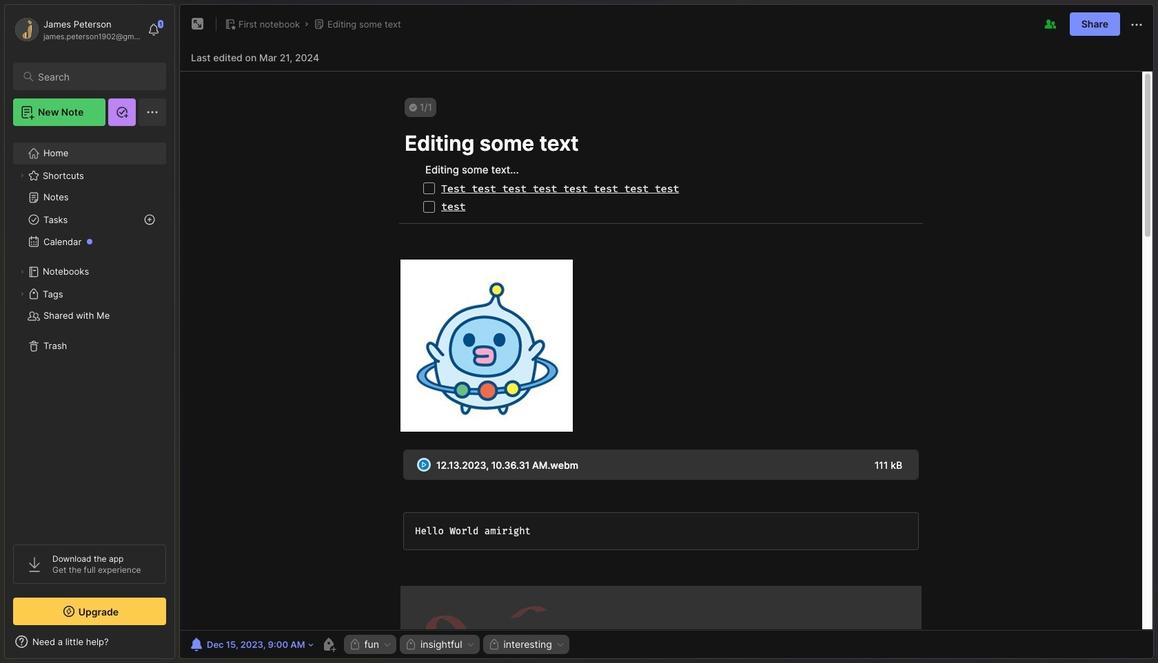 Task type: locate. For each thing, give the bounding box(es) containing it.
interesting Tag actions field
[[552, 640, 565, 650]]

None search field
[[38, 68, 154, 85]]

insightful Tag actions field
[[462, 640, 475, 650]]

more actions image
[[1128, 16, 1145, 33]]

expand notebooks image
[[18, 268, 26, 276]]

none search field inside main element
[[38, 68, 154, 85]]

Search text field
[[38, 70, 154, 83]]

More actions field
[[1128, 15, 1145, 33]]

WHAT'S NEW field
[[5, 631, 174, 654]]

tree
[[5, 134, 174, 533]]

click to collapse image
[[174, 638, 184, 655]]

expand tags image
[[18, 290, 26, 298]]

Edit reminder field
[[187, 636, 315, 655]]



Task type: describe. For each thing, give the bounding box(es) containing it.
Add tag field
[[573, 639, 677, 651]]

note window element
[[179, 4, 1154, 663]]

add tag image
[[320, 637, 337, 654]]

fun Tag actions field
[[379, 640, 392, 650]]

expand note image
[[190, 16, 206, 32]]

tree inside main element
[[5, 134, 174, 533]]

Note Editor text field
[[180, 71, 1153, 631]]

Account field
[[13, 16, 141, 43]]

main element
[[0, 0, 179, 664]]



Task type: vqa. For each thing, say whether or not it's contained in the screenshot.
sort options field
no



